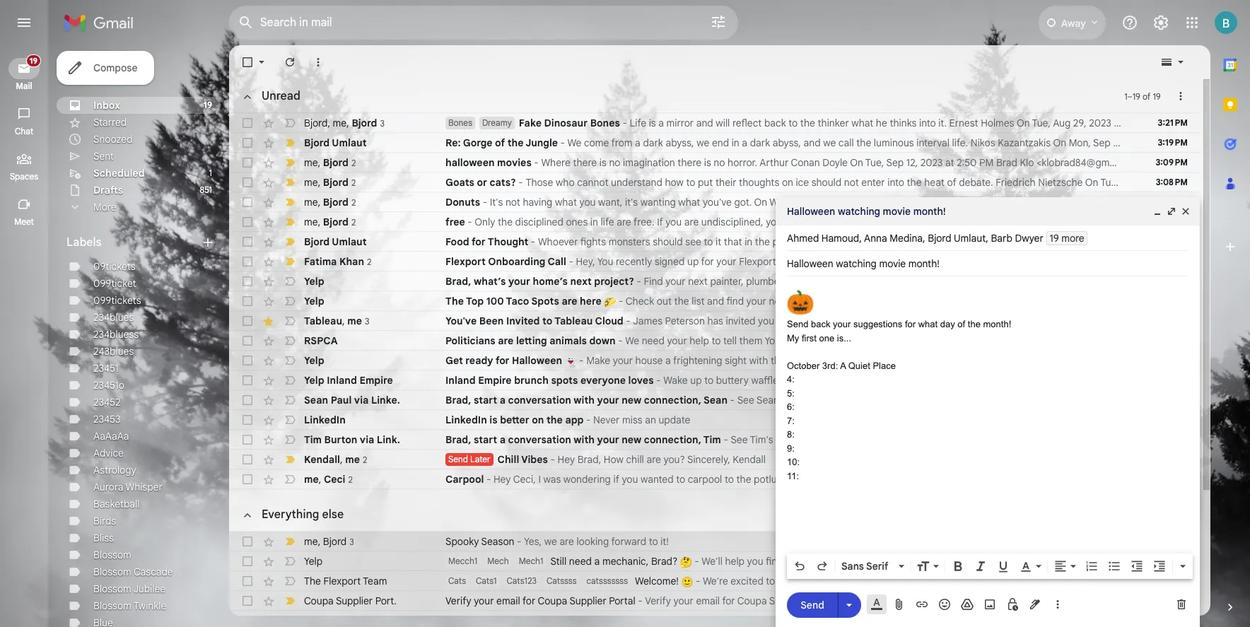 Task type: locate. For each thing, give the bounding box(es) containing it.
insert files using drive image
[[960, 597, 974, 612]]

23 row from the top
[[229, 591, 1250, 611]]

1 inland from the left
[[327, 374, 357, 387]]

13,
[[814, 196, 826, 209], [1118, 216, 1130, 228]]

1 new from the top
[[622, 394, 641, 407]]

243blues link
[[93, 345, 134, 358]]

gmail image
[[64, 8, 141, 37]]

is right below
[[867, 595, 874, 607]]

18 row from the top
[[229, 450, 1199, 469]]

1 horizontal spatial no
[[714, 156, 725, 169]]

tableau up is...
[[824, 315, 859, 327]]

coupa supplier port.
[[304, 595, 397, 607]]

the flexport team
[[304, 575, 387, 588]]

2 conversation from the top
[[508, 433, 571, 446]]

attach files image
[[892, 597, 906, 612]]

month! inside send back your suggestions for what day of the month! my first one is...
[[983, 319, 1011, 329]]

more send options image
[[842, 598, 856, 612]]

0 horizontal spatial this
[[790, 473, 806, 486]]

at left 2:50
[[945, 156, 954, 169]]

portal inside unread tab panel
[[806, 255, 833, 268]]

1 horizontal spatial from
[[1134, 473, 1155, 486]]

2 tim from the left
[[703, 433, 721, 446]]

into for enter
[[887, 176, 904, 189]]

5 yelp from the top
[[304, 555, 323, 568]]

send for send
[[801, 599, 824, 611]]

call
[[548, 255, 566, 268]]

sean
[[304, 394, 328, 407], [703, 394, 728, 407]]

2 important mainly because it was sent directly to you. switch from the top
[[283, 175, 297, 189]]

19 up mail
[[30, 56, 37, 66]]

3 not important switch from the top
[[283, 314, 297, 328]]

me for donuts
[[304, 195, 318, 208]]

0 vertical spatial this
[[790, 473, 806, 486]]

15 row from the top
[[229, 390, 1199, 410]]

for right ready at left
[[496, 354, 509, 367]]

help inside everything else "tab panel"
[[725, 555, 745, 568]]

of left the 3rd:
[[810, 354, 819, 367]]

09tickets link
[[93, 260, 136, 273]]

send button
[[787, 592, 838, 618]]

4 me , bjord 2 from the top
[[304, 215, 356, 228]]

1 vertical spatial from
[[1134, 473, 1155, 486]]

the inside unread tab panel
[[445, 295, 464, 308]]

at right meet
[[925, 473, 934, 486]]

he down the slave
[[811, 235, 822, 248]]

1 vertical spatial 28
[[1179, 595, 1188, 606]]

9 row from the top
[[229, 272, 1199, 291]]

2 start from the top
[[474, 433, 497, 446]]

jungle
[[526, 136, 558, 149]]

4 ͏͏ from the left
[[1044, 295, 1047, 308]]

hey
[[1180, 156, 1197, 169], [1090, 196, 1107, 209], [558, 453, 575, 466], [494, 473, 511, 486]]

row containing linkedin
[[229, 410, 1199, 430]]

invited
[[726, 315, 755, 327]]

peterson
[[665, 315, 705, 327]]

0 vertical spatial looking
[[1065, 255, 1098, 268]]

not important switch for brad, start a conversation with your new connection, sean
[[283, 393, 297, 407]]

heat
[[924, 176, 944, 189]]

food
[[445, 235, 469, 248]]

and right house,
[[1066, 473, 1083, 486]]

not important switch for get ready for halloween
[[283, 354, 297, 368]]

3 inside bjord , me , bjord 3
[[380, 118, 385, 128]]

1 vertical spatial send
[[448, 454, 468, 465]]

brad
[[1167, 117, 1188, 129], [996, 156, 1017, 169], [1229, 176, 1250, 189], [907, 196, 928, 209], [1205, 216, 1226, 228]]

1 rspca from the left
[[304, 334, 338, 347]]

- right call
[[569, 255, 573, 268]]

1 horizontal spatial empire
[[478, 374, 512, 387]]

yelp down me , bjord 3
[[304, 555, 323, 568]]

2 cell from the top
[[1148, 614, 1199, 627]]

19 link
[[8, 54, 41, 79]]

3 yelp from the top
[[304, 354, 324, 367]]

1 letting from the left
[[516, 334, 547, 347]]

blossom for blossom twinkle
[[93, 600, 131, 612]]

2 horizontal spatial 3
[[380, 118, 385, 128]]

2 horizontal spatial tue,
[[1100, 176, 1119, 189]]

1 for 1 – 19 of 19
[[1124, 91, 1127, 101]]

linkedin for linkedin
[[304, 414, 346, 426]]

1 horizontal spatial the
[[445, 295, 464, 308]]

🎃 image
[[787, 289, 814, 316]]

important according to google magic. switch
[[283, 235, 297, 249], [283, 255, 297, 269], [283, 453, 297, 467]]

this inside unread tab panel
[[790, 473, 806, 486]]

looking down enough
[[1065, 255, 1098, 268]]

0 horizontal spatial inland
[[327, 374, 357, 387]]

8 not important switch from the top
[[283, 413, 297, 427]]

1 horizontal spatial halloween
[[787, 205, 835, 218]]

find up the invited
[[726, 295, 744, 308]]

1 vertical spatial an
[[645, 414, 656, 426]]

halloween up brunch
[[512, 354, 562, 367]]

0 horizontal spatial email
[[496, 595, 520, 607]]

blossom for blossom cascade
[[93, 566, 131, 578]]

1 horizontal spatial 1
[[1124, 91, 1127, 101]]

for.
[[1100, 255, 1115, 268]]

0 horizontal spatial if
[[613, 473, 619, 486]]

12:36
[[865, 196, 887, 209]]

0 vertical spatial send
[[787, 319, 808, 329]]

1 for 1
[[209, 168, 212, 178]]

5 row from the top
[[229, 192, 1250, 212]]

your inside send back your suggestions for what day of the month! my first one is...
[[833, 319, 851, 329]]

1 vertical spatial wed,
[[1073, 216, 1096, 228]]

None checkbox
[[240, 55, 255, 69], [240, 136, 255, 150], [240, 175, 255, 189], [240, 235, 255, 249], [240, 274, 255, 288], [240, 294, 255, 308], [240, 373, 255, 387], [240, 413, 255, 427], [240, 453, 255, 467], [240, 554, 255, 568], [240, 594, 255, 608], [240, 55, 255, 69], [240, 136, 255, 150], [240, 175, 255, 189], [240, 235, 255, 249], [240, 274, 255, 288], [240, 294, 255, 308], [240, 373, 255, 387], [240, 413, 255, 427], [240, 453, 255, 467], [240, 554, 255, 568], [240, 594, 255, 608]]

drafts
[[93, 184, 123, 197]]

1 down from the left
[[589, 334, 616, 347]]

sean left paul
[[304, 394, 328, 407]]

3 blossom from the top
[[93, 583, 131, 595]]

inbox link
[[93, 99, 120, 112]]

row
[[229, 113, 1250, 133], [229, 133, 1250, 153], [229, 153, 1250, 173], [229, 173, 1250, 192], [229, 192, 1250, 212], [229, 212, 1250, 232], [229, 232, 1250, 252], [229, 252, 1250, 272], [229, 272, 1199, 291], [229, 291, 1199, 311], [229, 311, 1250, 331], [229, 331, 1250, 351], [229, 351, 1199, 370], [229, 370, 1199, 390], [229, 390, 1199, 410], [229, 410, 1199, 430], [229, 430, 1199, 450], [229, 450, 1199, 469], [229, 469, 1250, 489], [229, 532, 1199, 551], [229, 551, 1199, 571], [229, 571, 1199, 591], [229, 591, 1250, 611], [229, 611, 1199, 627]]

0 horizontal spatial more
[[807, 275, 830, 288]]

the right day
[[968, 319, 981, 329]]

conversation down brunch
[[508, 394, 571, 407]]

fake
[[519, 117, 542, 129]]

3 me , bjord 2 from the top
[[304, 195, 356, 208]]

4 row from the top
[[229, 173, 1250, 192]]

a up just
[[906, 235, 911, 248]]

important according to google magic. switch for fatima
[[283, 255, 297, 269]]

bjord inside halloween watching movie month! dialog
[[928, 232, 951, 245]]

waffles,
[[751, 374, 786, 387]]

1 horizontal spatial animals
[[1125, 334, 1159, 347]]

more image
[[311, 55, 325, 69]]

a up ahmed
[[802, 216, 807, 228]]

pm right 1:58
[[1188, 216, 1203, 228]]

important according to google magic. switch for kendall
[[283, 453, 297, 467]]

1 horizontal spatial month!
[[983, 319, 1011, 329]]

1 horizontal spatial that
[[1233, 473, 1250, 486]]

email down the we'll
[[696, 595, 720, 607]]

Search in mail search field
[[229, 6, 738, 40]]

1 not important switch from the top
[[283, 274, 297, 288]]

1 horizontal spatial inland
[[445, 374, 476, 387]]

4 important mainly because it was sent directly to you. switch from the top
[[283, 215, 297, 229]]

pro inside everything else "tab panel"
[[826, 555, 842, 568]]

0 horizontal spatial into
[[887, 176, 904, 189]]

linkedin
[[304, 414, 346, 426], [445, 414, 487, 426]]

row containing tim burton via link.
[[229, 430, 1199, 450]]

this left re
[[1225, 595, 1241, 607]]

empire up linke.
[[359, 374, 393, 387]]

important mainly because it was sent directly to you. switch for goats or cats?
[[283, 175, 297, 189]]

brad?
[[651, 555, 678, 568]]

1 horizontal spatial letting
[[1094, 334, 1122, 347]]

2 for goats or cats?
[[351, 177, 356, 188]]

1 vertical spatial if
[[613, 473, 619, 486]]

cucamonga down view
[[894, 354, 948, 367]]

brad up "friedrich"
[[996, 156, 1017, 169]]

1 horizontal spatial tim
[[703, 433, 721, 446]]

he
[[876, 117, 887, 129], [811, 235, 822, 248]]

2 connection, from the top
[[644, 433, 701, 446]]

0 vertical spatial james
[[1205, 136, 1234, 149]]

bold ‪(⌘b)‬ image
[[951, 559, 965, 573]]

send for send later chill vibes - hey brad, how chill are you? sincerely, kendall
[[448, 454, 468, 465]]

13 row from the top
[[229, 351, 1199, 370]]

19 inside halloween watching movie month! dialog
[[1050, 232, 1059, 245]]

2 important according to google magic. switch from the top
[[283, 255, 297, 269]]

the left thinker
[[800, 117, 815, 129]]

labels
[[66, 235, 102, 250]]

the inside everything else "tab panel"
[[304, 575, 321, 588]]

long
[[1027, 235, 1046, 248]]

1 vertical spatial start
[[474, 433, 497, 446]]

4 blossom from the top
[[93, 600, 131, 612]]

11 row from the top
[[229, 311, 1250, 331]]

down down customize
[[1162, 334, 1186, 347]]

12, down luminous
[[906, 156, 918, 169]]

0 horizontal spatial an
[[645, 414, 656, 426]]

1 horizontal spatial abyss,
[[773, 136, 801, 149]]

refresh image
[[283, 55, 297, 69]]

important mainly because it was sent directly to you. switch inside everything else "tab panel"
[[283, 535, 297, 549]]

life
[[630, 117, 646, 129]]

row containing coupa supplier port.
[[229, 591, 1250, 611]]

for
[[472, 235, 485, 248], [701, 255, 714, 268], [905, 319, 916, 329], [496, 354, 509, 367], [523, 595, 535, 607], [722, 595, 735, 607]]

spooky
[[445, 535, 479, 548]]

2 vertical spatial into
[[1085, 235, 1102, 248]]

more up were on the top right of page
[[1061, 232, 1084, 245]]

blossom for blossom link
[[93, 549, 131, 561]]

me , bjord 2 for donuts
[[304, 195, 356, 208]]

ceci,
[[513, 473, 536, 486]]

inbox section options image
[[1174, 89, 1188, 103]]

14 row from the top
[[229, 370, 1199, 390]]

1 horizontal spatial verify
[[645, 595, 671, 607]]

1 important mainly because it was sent directly to you. switch from the top
[[283, 156, 297, 170]]

6 ͏͏ from the left
[[1082, 295, 1085, 308]]

- left where
[[534, 156, 539, 169]]

2 vertical spatial tue,
[[1100, 176, 1119, 189]]

4 not important switch from the top
[[283, 334, 297, 348]]

None checkbox
[[240, 116, 255, 130], [240, 156, 255, 170], [240, 195, 255, 209], [240, 215, 255, 229], [240, 255, 255, 269], [240, 314, 255, 328], [240, 334, 255, 348], [240, 354, 255, 368], [240, 393, 255, 407], [240, 433, 255, 447], [240, 472, 255, 486], [240, 535, 255, 549], [240, 574, 255, 588], [240, 614, 255, 627], [240, 116, 255, 130], [240, 156, 255, 170], [240, 195, 255, 209], [240, 215, 255, 229], [240, 255, 255, 269], [240, 314, 255, 328], [240, 334, 255, 348], [240, 354, 255, 368], [240, 393, 255, 407], [240, 433, 255, 447], [240, 472, 255, 486], [240, 535, 255, 549], [240, 574, 255, 588], [240, 614, 255, 627]]

1 vertical spatial bjord umlaut
[[304, 235, 367, 248]]

a down life
[[635, 136, 640, 149]]

1 bjord umlaut from the top
[[304, 136, 367, 149]]

1 up 11:40
[[1124, 91, 1127, 101]]

potluck
[[754, 473, 787, 486]]

check
[[626, 295, 654, 308]]

2 new from the top
[[622, 433, 641, 446]]

at left 11:40
[[1114, 117, 1123, 129]]

tab list
[[1210, 45, 1250, 576]]

👻 image
[[565, 356, 577, 367]]

3 inside me , bjord 3
[[349, 536, 354, 547]]

0 vertical spatial should
[[811, 176, 841, 189]]

5 ͏͏ from the left
[[1069, 295, 1072, 308]]

0 vertical spatial into
[[919, 117, 936, 129]]

a right the house
[[665, 354, 671, 367]]

7 ͏͏ from the left
[[1107, 295, 1110, 308]]

we for we come from a dark abyss, we end in a dark abyss, and we call the luminous interval life. nikos kazantzakis on mon, sep 11, 2023 at 10:24 am james pet
[[567, 136, 581, 149]]

serif
[[866, 560, 888, 573]]

29,
[[1073, 117, 1087, 129]]

imagination
[[623, 156, 675, 169]]

0 horizontal spatial need
[[569, 555, 592, 568]]

0 vertical spatial 1
[[1124, 91, 1127, 101]]

your down peterson
[[667, 334, 687, 347]]

0 horizontal spatial animals
[[549, 334, 587, 347]]

1 horizontal spatial tableau
[[555, 315, 593, 327]]

linkedin for linkedin is better on the app - never miss an update ͏ ͏ ͏ ͏ ͏ ͏ ͏ ͏ ͏ ͏ ͏ ͏ ͏ ͏ ͏ ͏ ͏ ͏ ͏ ͏ ͏ ͏ ͏ ͏ ͏ ͏ ͏ ͏ ͏ ͏ ͏ ͏ ͏ ͏ ͏ ͏ ͏ ͏ ͏ ͏ ͏ ͏ ͏ ͏ ͏ ͏ ͏ ͏ ͏ ͏ ͏ ͏ ͏ ͏ ͏ ͏ ͏ ͏ ͏ ͏ ͏ ͏ ͏ ͏ ͏ ͏ ͏ ͏ ͏ ͏ ͏ ͏ ͏ ͏ ͏ ͏ ͏ ͏ ͏ ͏ ͏ ͏ ͏ ͏ ͏ ͏ ͏ ͏ ͏ ͏
[[445, 414, 487, 426]]

1 28 from the top
[[1179, 576, 1188, 586]]

2 linkedin from the left
[[445, 414, 487, 426]]

19 row from the top
[[229, 469, 1250, 489]]

2 blossom from the top
[[93, 566, 131, 578]]

pro right right
[[826, 555, 842, 568]]

tableau down here
[[555, 315, 593, 327]]

- right 🌮 image
[[619, 295, 623, 308]]

row containing the flexport team
[[229, 571, 1199, 591]]

we
[[697, 136, 709, 149], [823, 136, 836, 149], [1085, 473, 1098, 486], [544, 535, 557, 548]]

send inside send later chill vibes - hey brad, how chill are you? sincerely, kendall
[[448, 454, 468, 465]]

into for thinks
[[919, 117, 936, 129]]

how left "chill" on the right bottom
[[604, 453, 624, 466]]

ceci
[[324, 473, 345, 485]]

connection, up you?
[[644, 433, 701, 446]]

you've
[[703, 196, 732, 209]]

cell
[[1148, 235, 1199, 249], [1148, 614, 1199, 627]]

start for brad, start a conversation with your new connection, tim -
[[474, 433, 497, 446]]

1 vertical spatial into
[[887, 176, 904, 189]]

the for the top 100 taco spots are here
[[445, 295, 464, 308]]

row containing kendall
[[229, 450, 1199, 469]]

2 no from the left
[[714, 156, 725, 169]]

2 email from the left
[[696, 595, 720, 607]]

23451 link
[[93, 362, 119, 375]]

Message Body text field
[[787, 284, 1189, 549]]

month! up ahmed hamoud , anna medina , bjord umlaut , barb dwyer 19 more
[[913, 205, 946, 218]]

1 horizontal spatial 12,
[[1141, 176, 1153, 189]]

not important switch for the top 100 taco spots are here
[[283, 294, 297, 308]]

2 for halloween movies
[[351, 157, 356, 168]]

james
[[1205, 136, 1234, 149], [633, 315, 663, 327]]

redo ‪(⌘y)‬ image
[[815, 559, 829, 573]]

2 yelp from the top
[[304, 295, 324, 308]]

3 inside tableau , me 3
[[365, 316, 369, 326]]

blossom down bliss
[[93, 549, 131, 561]]

wanted
[[920, 255, 953, 268], [641, 473, 674, 486]]

8 row from the top
[[229, 252, 1250, 272]]

what inside send back your suggestions for what day of the month! my first one is...
[[918, 319, 938, 329]]

important mainly because it was sent directly to you. switch
[[283, 156, 297, 170], [283, 175, 297, 189], [283, 195, 297, 209], [283, 215, 297, 229], [283, 535, 297, 549]]

1 horizontal spatial data
[[1215, 315, 1235, 327]]

2023 down interval
[[920, 156, 943, 169]]

1 conversation from the top
[[508, 394, 571, 407]]

2:57 pm
[[1157, 197, 1188, 207]]

send inside send back your suggestions for what day of the month! my first one is...
[[787, 319, 808, 329]]

umlaut for food for thought - whoever fights monsters should see to it that in the process he does not become a monster. and if you gaze long enough into an abyss, the abyss will gaze bac
[[332, 235, 367, 248]]

2 supplier from the left
[[570, 595, 606, 607]]

you down the wanting
[[665, 216, 682, 228]]

1 verify from the left
[[445, 595, 471, 607]]

to left thinker
[[789, 117, 798, 129]]

no down the 'end'
[[714, 156, 725, 169]]

12 row from the top
[[229, 331, 1250, 351]]

the up movies
[[507, 136, 524, 149]]

inland up paul
[[327, 374, 357, 387]]

we down dinosaur
[[567, 136, 581, 149]]

should up signed
[[653, 235, 683, 248]]

become
[[867, 235, 903, 248]]

main content
[[229, 45, 1250, 627]]

mail heading
[[0, 81, 48, 92]]

1 connection, from the top
[[644, 394, 701, 407]]

dwyer
[[1015, 232, 1043, 245]]

pro up bacon,
[[830, 354, 845, 367]]

0 horizontal spatial data
[[1030, 315, 1050, 327]]

you down cannot
[[579, 196, 596, 209]]

7 not important switch from the top
[[283, 393, 297, 407]]

1 vertical spatial more
[[807, 275, 830, 288]]

inform
[[1064, 315, 1093, 327]]

into right the enter
[[887, 176, 904, 189]]

wed, down "thoughts"
[[769, 196, 792, 209]]

2 sean from the left
[[703, 394, 728, 407]]

not important switch for linkedin is better on the app
[[283, 413, 297, 427]]

via for link.
[[360, 433, 374, 446]]

bjord inside everything else "tab panel"
[[323, 535, 347, 548]]

1 me , bjord 2 from the top
[[304, 156, 356, 169]]

find inside everything else "tab panel"
[[766, 555, 783, 568]]

politicians
[[445, 334, 495, 347], [1030, 334, 1075, 347]]

chat heading
[[0, 126, 48, 137]]

-
[[622, 117, 627, 129], [560, 136, 565, 149], [534, 156, 539, 169], [519, 176, 523, 189], [483, 196, 487, 209], [468, 216, 472, 228], [531, 235, 535, 248], [569, 255, 573, 268], [637, 275, 641, 288], [619, 295, 623, 308], [626, 315, 631, 327], [618, 334, 623, 347], [579, 354, 584, 367], [656, 374, 661, 387], [730, 394, 735, 407], [586, 414, 591, 426], [724, 433, 728, 446], [550, 453, 555, 466], [486, 473, 491, 486], [517, 535, 521, 548], [695, 555, 699, 568], [693, 575, 703, 588], [638, 595, 643, 607]]

flexport
[[445, 255, 486, 268], [739, 255, 776, 268], [323, 575, 361, 588]]

and up medina
[[902, 216, 919, 228]]

1 horizontal spatial down
[[1162, 334, 1186, 347]]

0 vertical spatial 3
[[380, 118, 385, 128]]

2 vertical spatial 3
[[349, 536, 354, 547]]

insert photo image
[[983, 597, 997, 612]]

me inside everything else "tab panel"
[[304, 535, 318, 548]]

site,
[[862, 315, 880, 327]]

0 vertical spatial start
[[474, 394, 497, 407]]

10 row from the top
[[229, 291, 1199, 311]]

1 horizontal spatial am
[[1188, 136, 1203, 149]]

me , bjord 2 for halloween
[[304, 156, 356, 169]]

3 supplier from the left
[[769, 595, 806, 607]]

Search in mail text field
[[260, 16, 670, 30]]

0 horizontal spatial back
[[764, 117, 786, 129]]

what up re: gorge of the jungle - we come from a dark abyss, we end in a dark abyss, and we call the luminous interval life. nikos kazantzakis on mon, sep 11, 2023 at 10:24 am james pet
[[851, 117, 873, 129]]

of inside send back your suggestions for what day of the month! my first one is...
[[958, 319, 965, 329]]

kendall , me 2
[[304, 453, 367, 466]]

2
[[351, 157, 356, 168], [351, 177, 356, 188], [351, 197, 356, 208], [351, 217, 356, 227], [367, 256, 371, 267], [363, 454, 367, 465], [348, 474, 353, 485]]

search in mail image
[[233, 10, 259, 35]]

0 horizontal spatial he
[[811, 235, 822, 248]]

100
[[486, 295, 504, 308]]

for down see
[[701, 255, 714, 268]]

conversation for brad, start a conversation with your new connection, tim -
[[508, 433, 571, 446]]

pm right 4:19
[[1212, 176, 1226, 189]]

1 horizontal spatial if
[[1137, 595, 1143, 607]]

doyle
[[823, 156, 848, 169]]

1 vertical spatial this
[[1225, 595, 1241, 607]]

bjord umlaut for food for thought
[[304, 235, 367, 248]]

0 horizontal spatial tue,
[[865, 156, 884, 169]]

monster.
[[914, 235, 952, 248]]

- right "cloud"
[[626, 315, 631, 327]]

pro
[[830, 354, 845, 367], [826, 555, 842, 568]]

1 vertical spatial am
[[1188, 136, 1203, 149]]

me for free
[[304, 215, 318, 228]]

up for for
[[687, 255, 699, 268]]

🌮 image
[[604, 296, 616, 308]]

0 horizontal spatial next
[[570, 275, 592, 288]]

0 vertical spatial bjord umlaut
[[304, 136, 367, 149]]

cannot
[[577, 176, 608, 189]]

2 animals from the left
[[1125, 334, 1159, 347]]

more inside halloween watching movie month! dialog
[[1061, 232, 1084, 245]]

coupa down catssss
[[538, 595, 567, 607]]

sep 28
[[1162, 576, 1188, 586], [1162, 595, 1188, 606]]

10:24
[[1162, 136, 1186, 149]]

navigation
[[0, 45, 49, 627]]

hamoud
[[821, 232, 859, 245]]

close image
[[1180, 206, 1191, 217]]

2 horizontal spatial there
[[1127, 255, 1151, 268]]

not important switch for carpool
[[283, 472, 297, 486]]

2 inside the me , ceci 2
[[348, 474, 353, 485]]

not important switch
[[283, 274, 297, 288], [283, 294, 297, 308], [283, 314, 297, 328], [283, 334, 297, 348], [283, 354, 297, 368], [283, 373, 297, 387], [283, 393, 297, 407], [283, 413, 297, 427], [283, 433, 297, 447], [283, 472, 297, 486], [283, 554, 297, 568], [283, 574, 297, 588]]

not right did
[[1181, 595, 1196, 607]]

goats
[[445, 176, 474, 189]]

kendall up the me , ceci 2
[[304, 453, 340, 466]]

via left the link. in the bottom of the page
[[360, 433, 374, 446]]

9 not important switch from the top
[[283, 433, 297, 447]]

flexport up brad, what's your home's next project? - find your next painter, plumber, and more with yelp. ͏ ͏ ͏ ͏ ͏ ͏ ͏ ͏ ͏ ͏ ͏ ͏ ͏ ͏ ͏ ͏ ͏ ͏ ͏ ͏ ͏ ͏ ͏ ͏ ͏ ͏ ͏ ͏ ͏ ͏ ͏ ͏ ͏ ͏ ͏ ͏ ͏ ͏ ͏ ͏ ͏ ͏ ͏ ͏ ͏ ͏ ͏ ͏ ͏ ͏ ͏ ͏ ͏ ͏ ͏ ͏ ͏ ͏ ͏ ͏ ͏ ͏ ͏ ͏ ͏ ͏ ͏ ͏ ͏ ͏ ͏ ͏ ͏ ͏
[[739, 255, 776, 268]]

decisions.
[[1118, 315, 1163, 327]]

your up taco
[[508, 275, 530, 288]]

1 horizontal spatial he
[[876, 117, 887, 129]]

connection,
[[644, 394, 701, 407], [644, 433, 701, 446]]

on left 'ice'
[[782, 176, 793, 189]]

help down the visu
[[1235, 334, 1250, 347]]

letting down invited
[[516, 334, 547, 347]]

need right still
[[569, 555, 592, 568]]

0 horizontal spatial tableau
[[304, 314, 342, 327]]

1 sean from the left
[[304, 394, 328, 407]]

fatima
[[304, 255, 337, 268]]

verify
[[445, 595, 471, 607], [645, 595, 671, 607]]

row containing yelp inland empire
[[229, 370, 1199, 390]]

sans serif option
[[839, 559, 896, 573]]

1 vertical spatial should
[[653, 235, 683, 248]]

1 coupa from the left
[[304, 595, 334, 607]]

donate
[[995, 334, 1027, 347]]

dark up imagination
[[643, 136, 663, 149]]

1 horizontal spatial gaze
[[1211, 235, 1233, 248]]

i left was
[[538, 473, 541, 486]]

17 row from the top
[[229, 430, 1199, 450]]

2 bjord umlaut from the top
[[304, 235, 367, 248]]

aurora whisper
[[93, 481, 162, 494]]

1 data from the left
[[1030, 315, 1050, 327]]

1 no from the left
[[609, 156, 620, 169]]

0 horizontal spatial sean
[[304, 394, 328, 407]]

indent more ‪(⌘])‬ image
[[1152, 559, 1167, 573]]

0 horizontal spatial find
[[726, 295, 744, 308]]

me for carpool
[[304, 473, 319, 485]]

1 vertical spatial 3
[[365, 316, 369, 326]]

0 horizontal spatial halloween
[[512, 354, 562, 367]]

what down barb
[[998, 255, 1020, 268]]

3 important mainly because it was sent directly to you. switch from the top
[[283, 195, 297, 209]]

everything
[[262, 508, 319, 522]]

inland
[[327, 374, 357, 387], [445, 374, 476, 387]]

1 yelp from the top
[[304, 275, 324, 288]]

1 vertical spatial connection,
[[644, 433, 701, 446]]

row containing rspca
[[229, 331, 1250, 351]]

1 vertical spatial we
[[625, 334, 639, 347]]

0 vertical spatial how
[[604, 453, 624, 466]]

email
[[496, 595, 520, 607], [696, 595, 720, 607]]

of right heat
[[947, 176, 956, 189]]

a inside everything else "tab panel"
[[594, 555, 600, 568]]

1 vertical spatial pro
[[826, 555, 842, 568]]

2 horizontal spatial coupa
[[737, 595, 767, 607]]

ones
[[566, 216, 588, 228]]

2 for free
[[351, 217, 356, 227]]

if inside everything else "tab panel"
[[1137, 595, 1143, 607]]

tue,
[[1032, 117, 1051, 129], [865, 156, 884, 169], [1100, 176, 1119, 189]]

new up miss
[[622, 394, 641, 407]]

2 down from the left
[[1162, 334, 1186, 347]]

1 blossom from the top
[[93, 549, 131, 561]]

yelp up yelp inland empire
[[304, 354, 324, 367]]

start down ready at left
[[474, 394, 497, 407]]

undisciplined,
[[701, 216, 763, 228]]

16 row from the top
[[229, 410, 1199, 430]]

will right abyss
[[1195, 235, 1209, 248]]

the inside send back your suggestions for what day of the month! my first one is...
[[968, 319, 981, 329]]

place
[[873, 360, 896, 371]]

5 important mainly because it was sent directly to you. switch from the top
[[283, 535, 297, 549]]

<klobrad84@gmail.com> down mon,
[[1037, 156, 1147, 169]]

me , bjord 2 for free
[[304, 215, 356, 228]]

no up understand
[[609, 156, 620, 169]]

gaze up service
[[1211, 235, 1233, 248]]

not inside everything else "tab panel"
[[1181, 595, 1196, 607]]

this inside everything else "tab panel"
[[1225, 595, 1241, 607]]

blossom for blossom jubilee
[[93, 583, 131, 595]]

1 horizontal spatial need
[[642, 334, 665, 347]]

1 horizontal spatial we
[[625, 334, 639, 347]]

halloween watching movie month! dialog
[[776, 197, 1200, 627]]

- right 🤔 icon
[[695, 555, 699, 568]]

brad, start a conversation with your new connection, sean -
[[445, 394, 737, 407]]

send inside send button
[[801, 599, 824, 611]]

support image
[[1121, 14, 1138, 31]]

abyss, up arthur
[[773, 136, 801, 149]]

1 horizontal spatial dark
[[750, 136, 770, 149]]

snoozed link
[[93, 133, 133, 146]]

2 not important switch from the top
[[283, 294, 297, 308]]

we up the house
[[625, 334, 639, 347]]

process
[[772, 235, 808, 248]]

0 vertical spatial important according to google magic. switch
[[283, 235, 297, 249]]

1 vertical spatial 1
[[209, 168, 212, 178]]

we left the 'end'
[[697, 136, 709, 149]]

<klobrad8
[[1208, 117, 1250, 129]]

in right the 'end'
[[732, 136, 739, 149]]

to down the and
[[956, 255, 965, 268]]

your right inform
[[1096, 315, 1116, 327]]

flexport up coupa supplier port.
[[323, 575, 361, 588]]

conversation for brad, start a conversation with your new connection, sean -
[[508, 394, 571, 407]]

got.
[[734, 196, 752, 209]]

coupa
[[304, 595, 334, 607], [538, 595, 567, 607], [737, 595, 767, 607]]

<klobrad84@gmail.com> up eliud
[[947, 196, 1057, 209]]

row containing fatima khan
[[229, 252, 1250, 272]]

empire
[[359, 374, 393, 387], [478, 374, 512, 387]]

🤔 image
[[680, 556, 692, 568]]

everything else tab panel
[[229, 489, 1250, 627]]

free
[[445, 216, 465, 228]]

not up donuts - it's not having what you want, it's wanting what you've got. on wed, sep 13, 2023 at 12:36 pm brad klo <klobrad84@gmail.com> wrote: hey can i have some palm readings
[[844, 176, 859, 189]]

discard draft ‪(⌘⇧d)‬ image
[[1174, 597, 1189, 612]]

row containing tableau
[[229, 311, 1250, 331]]

0 horizontal spatial tim
[[304, 433, 322, 446]]

verify your email for coupa supplier portal - verify your email for coupa supplier portal below is the security code necessary to verify your email. 903032 if you did not make this re
[[445, 595, 1250, 607]]

0 vertical spatial will
[[716, 117, 730, 129]]

wrote: up 3:08 pm
[[1149, 156, 1177, 169]]

never
[[593, 414, 620, 426]]

new for sean
[[622, 394, 641, 407]]

am
[[1150, 117, 1165, 129], [1188, 136, 1203, 149]]

0 vertical spatial from
[[611, 136, 632, 149]]

flexport inside everything else "tab panel"
[[323, 575, 361, 588]]

that
[[724, 235, 742, 248], [1233, 473, 1250, 486]]

free - only the disciplined ones in life are free. if you are undisciplined, you are a slave to your moods and your passions. eliud kipchoge on wed, sep 13, 2023 at 1:58 pm brad klo <
[[445, 216, 1250, 228]]

3rd:
[[822, 360, 838, 371]]

3 important according to google magic. switch from the top
[[283, 453, 297, 467]]

dreamy
[[482, 117, 512, 128]]

5 not important switch from the top
[[283, 354, 297, 368]]



Task type: describe. For each thing, give the bounding box(es) containing it.
the left attach files icon
[[877, 595, 892, 607]]

0 horizontal spatial wrote:
[[1059, 196, 1087, 209]]

1 vertical spatial on
[[532, 414, 544, 426]]

kipchoge
[[1013, 216, 1056, 228]]

toggle confidential mode image
[[1005, 597, 1020, 612]]

2 horizontal spatial next
[[769, 295, 788, 308]]

2 sep 28 from the top
[[1162, 595, 1188, 606]]

near
[[988, 473, 1008, 486]]

season
[[481, 535, 514, 548]]

portal left more send options image
[[809, 595, 835, 607]]

3 row from the top
[[229, 153, 1250, 173]]

3 ͏͏ from the left
[[1031, 295, 1034, 308]]

onboarding
[[488, 255, 545, 268]]

is right life
[[649, 117, 656, 129]]

are right "chill" on the right bottom
[[647, 453, 661, 466]]

bulleted list ‪(⌘⇧8)‬ image
[[1107, 559, 1121, 573]]

ice
[[796, 176, 809, 189]]

tue, oct 3, 2023, 3:14 pm element
[[1160, 535, 1188, 549]]

2 row from the top
[[229, 133, 1250, 153]]

want,
[[598, 196, 622, 209]]

umlaut for re: gorge of the jungle - we come from a dark abyss, we end in a dark abyss, and we call the luminous interval life. nikos kazantzakis on mon, sep 11, 2023 at 10:24 am james pet
[[332, 136, 367, 149]]

eliud
[[989, 216, 1011, 228]]

to down spots
[[542, 315, 552, 327]]

portal down catsssssss
[[609, 595, 635, 607]]

if inside unread tab panel
[[657, 216, 663, 228]]

0 horizontal spatial bones
[[448, 117, 472, 128]]

to left it!
[[649, 535, 658, 548]]

- check out the list and find your next tortilla-filled dream in rancho cucamonga ͏ ͏ ͏ ͏ ͏ ͏͏ ͏ ͏ ͏ ͏ ͏͏ ͏ ͏ ͏ ͏ ͏ ͏ ͏ ͏ ͏ ͏͏ ͏ ͏ ͏ ͏ ͏͏ ͏ ͏ ͏ ͏ ͏ ͏ ͏ ͏ ͏ ͏͏ ͏ ͏ ͏ ͏ ͏͏ ͏ ͏ ͏ ͏ ͏ ͏ ͏ ͏ ͏ ͏͏ ͏ ͏ ͏ ͏ ͏͏ ͏
[[616, 295, 1125, 308]]

not important switch for politicians are letting animals down
[[283, 334, 297, 348]]

barb
[[991, 232, 1012, 245]]

klo down heat
[[930, 196, 944, 209]]

0 vertical spatial cucamonga
[[927, 295, 981, 308]]

you
[[597, 255, 613, 268]]

basketball link
[[93, 498, 140, 510]]

your up food for thought - whoever fights monsters should see to it that in the process he does not become a monster. and if you gaze long enough into an abyss, the abyss will gaze bac
[[847, 216, 867, 228]]

indent less ‪(⌘[)‬ image
[[1130, 559, 1144, 573]]

6 row from the top
[[229, 212, 1250, 232]]

- down the we'll
[[693, 575, 703, 588]]

0 vertical spatial am
[[1150, 117, 1165, 129]]

brad, for brad, start a conversation with your new connection, tim -
[[445, 433, 471, 446]]

2 politicians from the left
[[1030, 334, 1075, 347]]

12 not important switch from the top
[[283, 574, 297, 588]]

arthur
[[760, 156, 789, 169]]

you left did
[[1146, 595, 1162, 607]]

🙂 image
[[681, 576, 693, 588]]

them
[[739, 334, 762, 347]]

not up "account,"
[[849, 235, 864, 248]]

1 vertical spatial that
[[1233, 473, 1250, 486]]

you down "chill" on the right bottom
[[622, 473, 638, 486]]

more formatting options image
[[1176, 559, 1190, 573]]

ahmed hamoud , anna medina , bjord umlaut , barb dwyer 19 more
[[787, 232, 1084, 245]]

the left "app" at the left bottom of page
[[547, 414, 563, 426]]

1 horizontal spatial kendall
[[733, 453, 766, 466]]

the left list
[[674, 295, 689, 308]]

me for goats
[[304, 176, 318, 188]]

via for linke.
[[354, 394, 369, 407]]

unread tab panel
[[229, 79, 1250, 489]]

1 supplier from the left
[[336, 595, 373, 607]]

19 left inbox section options icon
[[1153, 91, 1161, 101]]

more options image
[[1053, 597, 1062, 612]]

been
[[479, 315, 504, 327]]

2 horizontal spatial into
[[1085, 235, 1102, 248]]

formatting options toolbar
[[787, 554, 1193, 579]]

pro inside unread tab panel
[[830, 354, 845, 367]]

23451
[[93, 362, 119, 375]]

to left verify
[[1009, 595, 1018, 607]]

blossom twinkle link
[[93, 600, 166, 612]]

7:
[[787, 415, 795, 426]]

2023 right 29,
[[1089, 117, 1111, 129]]

horror.
[[728, 156, 757, 169]]

your down signed
[[666, 275, 686, 288]]

and down the seller
[[788, 275, 805, 288]]

me , bjord 3
[[304, 535, 354, 548]]

1 vertical spatial how
[[1186, 473, 1206, 486]]

the up 'first'
[[807, 315, 822, 327]]

a
[[840, 360, 846, 371]]

who
[[556, 176, 575, 189]]

spaces heading
[[0, 171, 48, 182]]

1 vertical spatial tue,
[[865, 156, 884, 169]]

1 vertical spatial <klobrad84@gmail.com>
[[947, 196, 1057, 209]]

still need a mechanic, brad?
[[550, 555, 680, 568]]

signed
[[655, 255, 685, 268]]

1 vertical spatial does
[[1209, 473, 1231, 486]]

blossom jubilee
[[93, 583, 166, 595]]

watching
[[838, 205, 880, 218]]

looking inside everything else "tab panel"
[[577, 535, 609, 548]]

2 inside 'kendall , me 2'
[[363, 454, 367, 465]]

- left 'it's'
[[483, 196, 487, 209]]

0 vertical spatial wanted
[[920, 255, 953, 268]]

need inside unread tab panel
[[642, 334, 665, 347]]

what down who
[[555, 196, 577, 209]]

my
[[787, 333, 799, 343]]

are inside everything else "tab panel"
[[560, 535, 574, 548]]

are up get ready for halloween
[[498, 334, 514, 347]]

is up put
[[704, 156, 711, 169]]

– inside row
[[1189, 334, 1195, 347]]

19 up 11:40
[[1132, 91, 1140, 101]]

for down cats123
[[523, 595, 535, 607]]

not important switch for brad, what's your home's next project?
[[283, 274, 297, 288]]

settings image
[[1152, 14, 1169, 31]]

aaaaaa link
[[93, 430, 129, 443]]

i left just
[[896, 255, 899, 268]]

in right a
[[848, 354, 855, 367]]

yelp for the top 100 taco spots are here
[[304, 295, 324, 308]]

snoozed
[[93, 133, 133, 146]]

important mainly because it was sent directly to you. switch for spooky season
[[283, 535, 297, 549]]

looking inside unread tab panel
[[1065, 255, 1098, 268]]

me for halloween
[[304, 156, 318, 169]]

it!
[[661, 535, 669, 548]]

2 for carpool
[[348, 474, 353, 485]]

goats or cats? - those who cannot understand how to put their thoughts on ice should not enter into the heat of debate. friedrich nietzsche on tue, sep 12, 2023 at 4:19 pm brad
[[445, 176, 1250, 189]]

1 dark from the left
[[643, 136, 663, 149]]

numbered list ‪(⌘⇧7)‬ image
[[1085, 559, 1099, 573]]

insert signature image
[[1028, 597, 1042, 612]]

1 horizontal spatial more
[[876, 374, 899, 387]]

a down "pet"
[[1248, 156, 1250, 169]]

not important switch for brad, start a conversation with your new connection, tim
[[283, 433, 297, 447]]

with down "app" at the left bottom of page
[[574, 433, 595, 446]]

in right dream
[[880, 295, 888, 308]]

2023 up free - only the disciplined ones in life are free. if you are undisciplined, you are a slave to your moods and your passions. eliud kipchoge on wed, sep 13, 2023 at 1:58 pm brad klo <
[[828, 196, 851, 209]]

099tickets link
[[93, 294, 141, 307]]

was
[[543, 473, 561, 486]]

0 vertical spatial 13,
[[814, 196, 826, 209]]

0 vertical spatial wrote:
[[1149, 156, 1177, 169]]

debate.
[[959, 176, 993, 189]]

24 row from the top
[[229, 611, 1199, 627]]

italic ‪(⌘i)‬ image
[[974, 559, 988, 573]]

19 inside navigation
[[30, 56, 37, 66]]

back inside send back your suggestions for what day of the month! my first one is...
[[811, 319, 830, 329]]

11 not important switch from the top
[[283, 554, 297, 568]]

1 vertical spatial rancho
[[858, 354, 892, 367]]

bjord umlaut for re: gorge of the jungle
[[304, 136, 367, 149]]

day
[[940, 319, 955, 329]]

were
[[1041, 255, 1063, 268]]

0 vertical spatial rancho
[[890, 295, 924, 308]]

help up 4:
[[788, 354, 808, 367]]

on right nietzsche at right top
[[1085, 176, 1098, 189]]

fatima khan 2
[[304, 255, 371, 268]]

at left 4:19
[[1180, 176, 1189, 189]]

link.
[[377, 433, 400, 446]]

0 horizontal spatial will
[[716, 117, 730, 129]]

visu
[[1238, 315, 1250, 327]]

team
[[363, 575, 387, 588]]

- right 👻 icon
[[579, 354, 584, 367]]

are down inform
[[1077, 334, 1092, 347]]

2023 down have
[[1132, 216, 1154, 228]]

a left the particular
[[1153, 255, 1159, 268]]

0 vertical spatial wed,
[[769, 196, 792, 209]]

1 ͏͏ from the left
[[993, 295, 996, 308]]

movie
[[883, 205, 911, 218]]

2 for donuts
[[351, 197, 356, 208]]

not important switch for inland empire brunch spots everyone loves
[[283, 373, 297, 387]]

cell inside unread tab panel
[[1148, 235, 1199, 249]]

important mainly because it was sent directly to you. switch for halloween movies
[[283, 156, 297, 170]]

are right life
[[617, 216, 631, 228]]

on right the doyle
[[850, 156, 863, 169]]

important mainly because it was sent directly to you. switch for free
[[283, 215, 297, 229]]

nietzsche
[[1038, 176, 1083, 189]]

start for brad, start a conversation with your new connection, sean -
[[474, 394, 497, 407]]

1 politicians from the left
[[445, 334, 495, 347]]

your right near
[[1011, 473, 1031, 486]]

halloween movies - where there is no imagination there is no horror. arthur conan doyle on tue, sep 12, 2023 at 2:50 pm brad klo <klobrad84@gmail.com> wrote: hey guys what a
[[445, 156, 1250, 169]]

i left have
[[1129, 196, 1131, 209]]

yelp for get ready for halloween
[[304, 354, 324, 367]]

up for to
[[690, 374, 702, 387]]

important mainly because it was sent directly to you. switch for donuts
[[283, 195, 297, 209]]

2 dark from the left
[[750, 136, 770, 149]]

0 horizontal spatial kendall
[[304, 453, 340, 466]]

halloween inside unread tab panel
[[512, 354, 562, 367]]

to up hamoud
[[835, 216, 844, 228]]

3 for me
[[365, 316, 369, 326]]

cell inside everything else "tab panel"
[[1148, 614, 1199, 627]]

it's
[[490, 196, 503, 209]]

brad, for brad, start a conversation with your new connection, sean -
[[445, 394, 471, 407]]

hey up was
[[558, 453, 575, 466]]

klo right 3:21 pm
[[1191, 117, 1205, 129]]

are left here
[[562, 295, 577, 308]]

list
[[692, 295, 705, 308]]

for down the we'll
[[722, 595, 735, 607]]

pop out image
[[1166, 206, 1177, 217]]

back inside unread tab panel
[[764, 117, 786, 129]]

1:58
[[1168, 216, 1186, 228]]

0 vertical spatial –
[[1127, 91, 1132, 101]]

1 horizontal spatial there
[[678, 156, 702, 169]]

toggle split pane mode image
[[1160, 55, 1174, 69]]

2 horizontal spatial abyss,
[[1118, 235, 1146, 248]]

brad up readings
[[1229, 176, 1250, 189]]

4 yelp from the top
[[304, 374, 324, 387]]

we left call
[[823, 136, 836, 149]]

2 horizontal spatial tableau
[[824, 315, 859, 327]]

a up better
[[500, 394, 506, 407]]

your up never
[[597, 394, 619, 407]]

2 coupa from the left
[[538, 595, 567, 607]]

Subject field
[[787, 257, 1189, 271]]

- up sincerely,
[[724, 433, 728, 446]]

or
[[477, 176, 487, 189]]

mech
[[487, 556, 509, 566]]

2 horizontal spatial flexport
[[739, 255, 776, 268]]

851
[[200, 185, 212, 195]]

<
[[1245, 216, 1250, 228]]

yelp.
[[854, 275, 875, 288]]

main menu image
[[16, 14, 33, 31]]

end
[[712, 136, 729, 149]]

09tickets
[[93, 260, 136, 273]]

pm right "12:36"
[[890, 196, 904, 209]]

2 rspca from the left
[[961, 334, 992, 347]]

else
[[322, 508, 344, 522]]

0 vertical spatial month!
[[913, 205, 946, 218]]

1 vertical spatial will
[[1195, 235, 1209, 248]]

2 empire from the left
[[478, 374, 512, 387]]

1 horizontal spatial bones
[[590, 117, 620, 129]]

234blues link
[[93, 311, 134, 324]]

the left abyss
[[1149, 235, 1164, 248]]

3 coupa from the left
[[737, 595, 767, 607]]

connection, for sean
[[644, 394, 701, 407]]

advice
[[93, 447, 124, 460]]

1 vertical spatial james
[[633, 315, 663, 327]]

the left right
[[786, 555, 800, 568]]

navigation containing mail
[[0, 45, 49, 627]]

1 horizontal spatial if
[[975, 235, 981, 248]]

help up frightening
[[690, 334, 709, 347]]

the for the flexport team
[[304, 575, 321, 588]]

are up ahmed
[[785, 216, 799, 228]]

buttery
[[716, 374, 749, 387]]

21 row from the top
[[229, 551, 1199, 571]]

mech1
[[519, 556, 543, 566]]

to left inform
[[1053, 315, 1062, 327]]

0 vertical spatial tue,
[[1032, 117, 1051, 129]]

having
[[523, 196, 552, 209]]

1 vertical spatial 13,
[[1118, 216, 1130, 228]]

connection, for tim
[[644, 433, 701, 446]]

you down customize
[[1197, 334, 1214, 347]]

the up thought
[[498, 216, 513, 228]]

is inside everything else "tab panel"
[[867, 595, 874, 607]]

2 gaze from the left
[[1211, 235, 1233, 248]]

umlaut inside halloween watching movie month! dialog
[[954, 232, 986, 245]]

1 sep 28 from the top
[[1162, 576, 1188, 586]]

1 horizontal spatial on
[[782, 176, 793, 189]]

security
[[894, 595, 931, 607]]

brad up 3:19 pm
[[1167, 117, 1188, 129]]

labels heading
[[66, 235, 201, 250]]

what down "pet"
[[1223, 156, 1245, 169]]

2 letting from the left
[[1094, 334, 1122, 347]]

of up 11:40
[[1143, 91, 1151, 101]]

hey down chill
[[494, 473, 511, 486]]

you right the we'll
[[747, 555, 763, 568]]

re:
[[445, 136, 461, 149]]

luminous
[[874, 136, 914, 149]]

0 horizontal spatial how
[[604, 453, 624, 466]]

undo ‪(⌘z)‬ image
[[793, 559, 807, 573]]

brad, for brad, what's your home's next project? - find your next painter, plumber, and more with yelp. ͏ ͏ ͏ ͏ ͏ ͏ ͏ ͏ ͏ ͏ ͏ ͏ ͏ ͏ ͏ ͏ ͏ ͏ ͏ ͏ ͏ ͏ ͏ ͏ ͏ ͏ ͏ ͏ ͏ ͏ ͏ ͏ ͏ ͏ ͏ ͏ ͏ ͏ ͏ ͏ ͏ ͏ ͏ ͏ ͏ ͏ ͏ ͏ ͏ ͏ ͏ ͏ ͏ ͏ ͏ ͏ ͏ ͏ ͏ ͏ ͏ ͏ ͏ ͏ ͏ ͏ ͏ ͏ ͏ ͏ ͏ ͏ ͏ ͏
[[445, 275, 471, 288]]

1 vertical spatial cucamonga
[[894, 354, 948, 367]]

1 horizontal spatial wed,
[[1073, 216, 1096, 228]]

for inside send back your suggestions for what day of the month! my first one is...
[[905, 319, 916, 329]]

what's
[[474, 275, 506, 288]]

brad down readings
[[1205, 216, 1226, 228]]

mail
[[16, 81, 32, 91]]

3 for bjord
[[349, 536, 354, 547]]

20 row from the top
[[229, 532, 1199, 551]]

halloween inside dialog
[[787, 205, 835, 218]]

- right the vibes
[[550, 453, 555, 466]]

tableau , me 3
[[304, 314, 369, 327]]

2 data from the left
[[1215, 315, 1235, 327]]

it
[[716, 235, 721, 248]]

readings
[[1209, 196, 1248, 209]]

0 horizontal spatial abyss,
[[666, 136, 694, 149]]

unread
[[262, 89, 300, 103]]

8 ͏͏ from the left
[[1120, 295, 1123, 308]]

not important switch for you've been invited to tableau cloud
[[283, 314, 297, 328]]

7 row from the top
[[229, 232, 1250, 252]]

chat
[[15, 126, 33, 136]]

2 inland from the left
[[445, 374, 476, 387]]

1 horizontal spatial next
[[688, 275, 708, 288]]

yelp inside everything else "tab panel"
[[304, 555, 323, 568]]

1 gaze from the left
[[1002, 235, 1024, 248]]

halloween
[[445, 156, 495, 169]]

1 empire from the left
[[359, 374, 393, 387]]

with up donate
[[1009, 315, 1027, 327]]

- left yes,
[[517, 535, 521, 548]]

dinosaur
[[544, 117, 588, 129]]

main content containing unread
[[229, 45, 1250, 627]]

insert link ‪(⌘k)‬ image
[[915, 597, 929, 612]]

the left process
[[755, 235, 770, 248]]

underline ‪(⌘u)‬ image
[[996, 560, 1010, 574]]

meet heading
[[0, 216, 48, 228]]

23452 link
[[93, 396, 120, 409]]

1 horizontal spatial flexport
[[445, 255, 486, 268]]

scheduled
[[93, 167, 145, 180]]

- left find
[[637, 275, 641, 288]]

234bluess
[[93, 328, 139, 341]]

animals'
[[845, 334, 882, 347]]

0 horizontal spatial 12,
[[906, 156, 918, 169]]

we inside everything else "tab panel"
[[544, 535, 557, 548]]

0 horizontal spatial wanted
[[641, 473, 674, 486]]

the left costco
[[936, 473, 951, 486]]

has
[[707, 315, 723, 327]]

099ticket
[[93, 277, 136, 290]]

send for send back your suggestions for what day of the month! my first one is...
[[787, 319, 808, 329]]

out
[[657, 295, 672, 308]]

online
[[930, 334, 958, 347]]

mon,
[[1069, 136, 1091, 149]]

advanced search options image
[[704, 8, 732, 36]]

2 verify from the left
[[645, 595, 671, 607]]

1 important according to google magic. switch from the top
[[283, 235, 297, 249]]

2 inside fatima khan 2
[[367, 256, 371, 267]]

1 horizontal spatial an
[[1104, 235, 1115, 248]]

- down disciplined
[[531, 235, 535, 248]]

2 ͏͏ from the left
[[1006, 295, 1009, 308]]

2 vertical spatial 1
[[1184, 276, 1188, 286]]

brunch
[[514, 374, 549, 387]]

23453
[[93, 413, 121, 426]]

klo down kazantzakis
[[1020, 156, 1034, 169]]

whoever
[[538, 235, 578, 248]]

me , bjord 2 for goats
[[304, 176, 356, 188]]

, inside everything else "tab panel"
[[318, 535, 320, 548]]

1 email from the left
[[496, 595, 520, 607]]

1 tim from the left
[[304, 433, 322, 446]]

0 horizontal spatial should
[[653, 235, 683, 248]]

0 horizontal spatial from
[[611, 136, 632, 149]]

burton
[[324, 433, 357, 446]]

1 vertical spatial 12,
[[1141, 176, 1153, 189]]

minimize image
[[1152, 206, 1163, 217]]

yelp for brad, what's your home's next project?
[[304, 275, 324, 288]]

a up horror.
[[742, 136, 747, 149]]

find inside unread tab panel
[[726, 295, 744, 308]]

right
[[803, 555, 824, 568]]

forward
[[611, 535, 646, 548]]

insert emoji ‪(⌘⇧2)‬ image
[[938, 597, 952, 612]]

0 horizontal spatial does
[[825, 235, 847, 248]]

your down 🙂 icon
[[673, 595, 693, 607]]

on up enough
[[1058, 216, 1071, 228]]

need inside everything else "tab panel"
[[569, 555, 592, 568]]

new for tim
[[622, 433, 641, 446]]

me for spooky
[[304, 535, 318, 548]]

are up see
[[684, 216, 699, 228]]

5:
[[787, 388, 795, 398]]

row containing bjord
[[229, 113, 1250, 133]]

their
[[715, 176, 736, 189]]

we for we need your help to tell them your actions save animals' lives view online rspca donate politicians are letting animals down – you can help
[[625, 334, 639, 347]]

at left "12:36"
[[853, 196, 862, 209]]

0 vertical spatial <klobrad84@gmail.com>
[[1037, 156, 1147, 169]]

meet
[[880, 473, 903, 486]]

you've been invited to tableau cloud - james peterson has invited you to join the tableau site, hcc!$8sh#dkhmc. interact with data to inform your decisions. customize data visu
[[445, 315, 1250, 327]]

2023 up some
[[1155, 176, 1178, 189]]

you?
[[664, 453, 685, 466]]

2 28 from the top
[[1179, 595, 1188, 606]]

bliss link
[[93, 532, 114, 544]]

row containing sean paul via linke.
[[229, 390, 1199, 410]]

sent link
[[93, 150, 114, 163]]

you down the long
[[1022, 255, 1038, 268]]

0 horizontal spatial there
[[573, 156, 597, 169]]

thinks
[[890, 117, 917, 129]]

0 vertical spatial that
[[724, 235, 742, 248]]

1 animals from the left
[[549, 334, 587, 347]]

i right saturday?
[[856, 473, 859, 486]]

carpool
[[445, 473, 484, 486]]



Task type: vqa. For each thing, say whether or not it's contained in the screenshot.
horror.
yes



